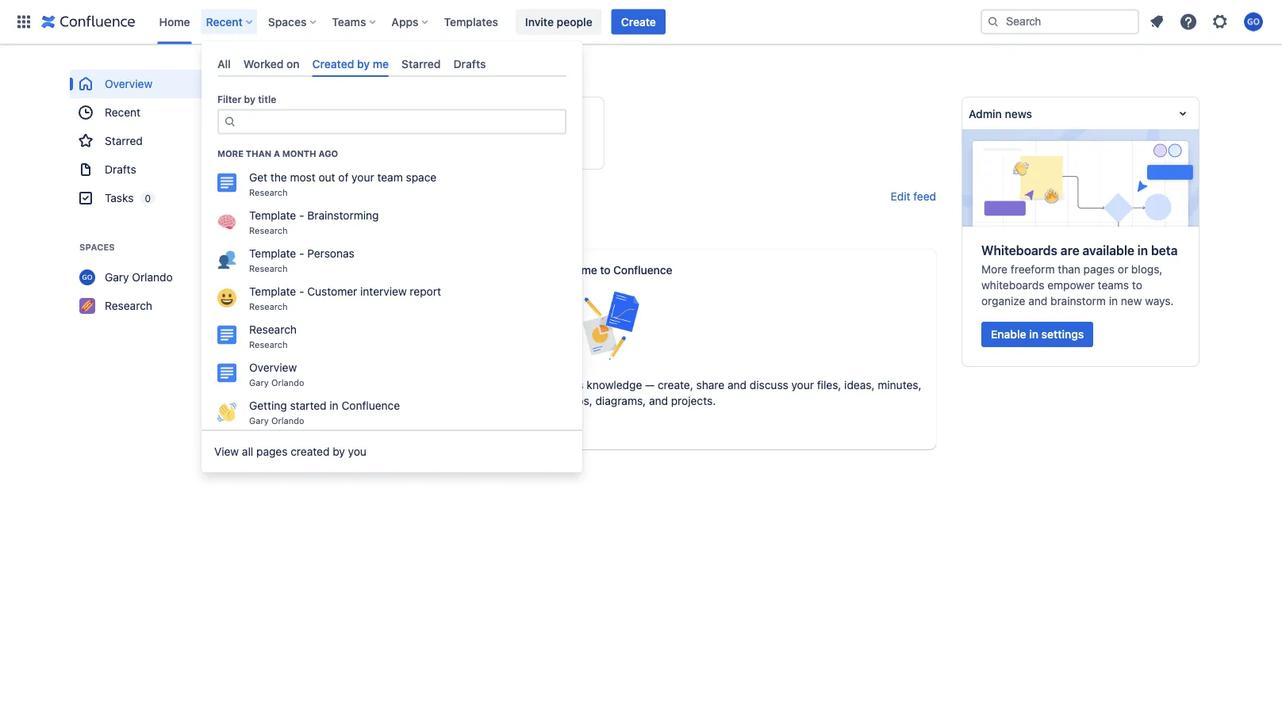 Task type: describe. For each thing, give the bounding box(es) containing it.
1 vertical spatial you
[[348, 446, 367, 459]]

unstar this space image for gary orlando
[[238, 271, 251, 284]]

template - personas
[[249, 247, 355, 260]]

tab list containing all
[[211, 51, 573, 77]]

the
[[270, 171, 287, 184]]

1 horizontal spatial starred
[[402, 57, 441, 70]]

following button
[[286, 211, 367, 236]]

whiteboards are available in beta more freeform than pages or blogs, whiteboards empower teams to organize and brainstorm in new ways.
[[982, 243, 1178, 308]]

specs,
[[506, 395, 540, 408]]

feed
[[913, 190, 936, 203]]

and up specs,
[[528, 379, 547, 392]]

admin
[[969, 107, 1002, 120]]

1 horizontal spatial getting
[[328, 110, 367, 123]]

most
[[290, 171, 316, 184]]

more than a month ago element
[[202, 167, 582, 430]]

search image
[[987, 15, 1000, 28]]

in right enable on the right
[[1029, 328, 1039, 341]]

ideas,
[[844, 379, 875, 392]]

created for created by me
[[312, 57, 354, 70]]

template for template - personas
[[249, 247, 296, 260]]

create a space image
[[235, 238, 254, 257]]

templates link
[[439, 9, 503, 35]]

create link
[[612, 9, 666, 35]]

template for template - brainstorming
[[249, 209, 296, 222]]

organize
[[982, 295, 1025, 308]]

out
[[319, 171, 335, 184]]

0 horizontal spatial pages
[[256, 446, 288, 459]]

pick
[[286, 71, 308, 83]]

pick up where you left off
[[286, 71, 432, 83]]

recent button
[[201, 9, 259, 35]]

1
[[335, 146, 339, 156]]

space
[[406, 171, 437, 184]]

getting started in confluence inside the more than a month ago element
[[249, 400, 400, 413]]

orlando inside overview gary orlando
[[271, 378, 304, 389]]

whiteboards
[[982, 279, 1045, 292]]

discover what's happening
[[286, 191, 435, 202]]

—
[[645, 379, 655, 392]]

filter by title
[[217, 94, 276, 105]]

by for filter
[[244, 94, 255, 105]]

on
[[287, 57, 300, 70]]

0 vertical spatial to
[[600, 263, 610, 277]]

invite people
[[525, 15, 592, 28]]

enable
[[991, 328, 1026, 341]]

people
[[557, 15, 592, 28]]

1 vertical spatial spaces
[[79, 242, 115, 253]]

welcome to confluence
[[550, 263, 672, 277]]

research for research
[[249, 340, 288, 350]]

1 horizontal spatial ago
[[363, 146, 378, 156]]

- for brainstorming
[[299, 209, 304, 222]]

discuss
[[750, 379, 788, 392]]

filter
[[217, 94, 242, 105]]

worked on
[[243, 57, 300, 70]]

banner containing home
[[0, 0, 1282, 44]]

created 1 hour ago
[[299, 146, 378, 156]]

drafts link
[[70, 156, 260, 184]]

edit feed
[[891, 190, 936, 203]]

view
[[214, 446, 239, 459]]

and right share in the bottom of the page
[[728, 379, 747, 392]]

what's
[[338, 191, 376, 202]]

off
[[413, 71, 432, 83]]

appswitcher icon image
[[14, 12, 33, 31]]

gary orlando inside the more than a month ago element
[[249, 416, 304, 427]]

Filter by title text field
[[241, 111, 555, 133]]

:wave: image
[[217, 403, 236, 422]]

available
[[1083, 243, 1135, 258]]

template - brainstorming
[[249, 209, 379, 222]]

admin news
[[969, 107, 1032, 120]]

1 horizontal spatial by
[[333, 446, 345, 459]]

starred inside group
[[105, 134, 143, 148]]

:brain: image
[[217, 213, 236, 232]]

0 horizontal spatial recent
[[105, 106, 141, 119]]

all
[[217, 57, 231, 70]]

and inside whiteboards are available in beta more freeform than pages or blogs, whiteboards empower teams to organize and brainstorm in new ways.
[[1028, 295, 1048, 308]]

research for template - customer interview report
[[249, 302, 288, 312]]

whiteboards
[[982, 243, 1058, 258]]

in down 'teams'
[[1109, 295, 1118, 308]]

tasks
[[105, 192, 134, 205]]

are
[[1061, 243, 1080, 258]]

diagrams,
[[595, 395, 646, 408]]

and down '—'
[[649, 395, 668, 408]]

0 vertical spatial more
[[217, 149, 244, 159]]

report
[[410, 285, 441, 298]]

created for created 1 hour ago
[[299, 146, 332, 156]]

to inside whiteboards are available in beta more freeform than pages or blogs, whiteboards empower teams to organize and brainstorm in new ways.
[[1132, 279, 1142, 292]]

confluence inside the more than a month ago element
[[342, 400, 400, 413]]

gary inside overview gary orlando
[[249, 378, 269, 389]]

knowledge
[[587, 379, 642, 392]]

where for you
[[327, 71, 362, 83]]

me
[[373, 57, 389, 70]]

your profile and preferences image
[[1244, 12, 1263, 31]]

create,
[[658, 379, 693, 392]]

0
[[145, 193, 151, 204]]

template for template - customer interview report
[[249, 285, 296, 298]]

orlando up hour
[[350, 123, 383, 134]]

up
[[311, 71, 324, 83]]

teams
[[1098, 279, 1129, 292]]

research for get the most out of your team space
[[249, 188, 288, 198]]

files,
[[817, 379, 841, 392]]

shares
[[550, 379, 584, 392]]

edit
[[891, 190, 910, 203]]

help icon image
[[1179, 12, 1198, 31]]

research for template - brainstorming
[[249, 226, 288, 236]]

customer
[[307, 285, 357, 298]]

invite
[[525, 15, 554, 28]]

enable in settings link
[[982, 322, 1094, 347]]

confluence down 'off'
[[424, 110, 485, 123]]

teams button
[[327, 9, 382, 35]]

apps button
[[387, 9, 434, 35]]

teams
[[332, 15, 366, 28]]

a
[[274, 149, 280, 159]]

left
[[388, 71, 411, 83]]

starred link
[[70, 127, 260, 156]]

:grinning: image
[[217, 289, 236, 308]]

confluence right welcome
[[613, 263, 672, 277]]

new
[[1121, 295, 1142, 308]]

edit feed button
[[891, 189, 936, 205]]



Task type: locate. For each thing, give the bounding box(es) containing it.
and down whiteboards
[[1028, 295, 1048, 308]]

overview for overview gary orlando
[[249, 362, 297, 375]]

0 horizontal spatial to
[[600, 263, 610, 277]]

templates
[[444, 15, 498, 28]]

0 horizontal spatial gary orlando
[[105, 271, 173, 284]]

1 vertical spatial by
[[244, 94, 255, 105]]

where
[[327, 71, 362, 83], [373, 379, 404, 392]]

by down the customize
[[333, 446, 345, 459]]

0 vertical spatial than
[[246, 149, 271, 159]]

- down discover
[[299, 209, 304, 222]]

1 horizontal spatial gary orlando link
[[328, 123, 383, 134]]

confluence inside confluence is where your team collaborates and shares knowledge — create, share and discuss your files, ideas, minutes, specs, mockups, diagrams, and projects.
[[300, 379, 359, 392]]

template - customer interview report
[[249, 285, 441, 298]]

:busts_in_silhouette: image
[[217, 251, 236, 270]]

1 horizontal spatial overview
[[249, 362, 297, 375]]

unstar this space image right :grinning: image
[[238, 300, 251, 313]]

recent link
[[70, 98, 260, 127]]

0 vertical spatial gary orlando
[[328, 123, 383, 134]]

pages inside whiteboards are available in beta more freeform than pages or blogs, whiteboards empower teams to organize and brainstorm in new ways.
[[1084, 263, 1115, 276]]

2 - from the top
[[299, 247, 304, 260]]

more
[[217, 149, 244, 159], [982, 263, 1008, 276]]

in up blogs,
[[1138, 243, 1148, 258]]

0 horizontal spatial overview
[[105, 77, 153, 90]]

confluence
[[424, 110, 485, 123], [613, 263, 672, 277], [300, 379, 359, 392], [342, 400, 400, 413]]

2 template from the top
[[249, 247, 296, 260]]

research link
[[70, 292, 260, 321]]

confluence image
[[41, 12, 135, 31], [41, 12, 135, 31]]

tab list
[[211, 51, 573, 77]]

ago
[[363, 146, 378, 156], [319, 149, 338, 159]]

1 horizontal spatial where
[[373, 379, 404, 392]]

than
[[246, 149, 271, 159], [1058, 263, 1081, 276]]

1 vertical spatial unstar this space image
[[238, 300, 251, 313]]

group
[[70, 70, 260, 213]]

0 vertical spatial drafts
[[454, 57, 486, 70]]

0 horizontal spatial spaces
[[79, 242, 115, 253]]

0 vertical spatial by
[[357, 57, 370, 70]]

started
[[370, 110, 409, 123], [290, 400, 327, 413]]

-
[[299, 209, 304, 222], [299, 247, 304, 260], [299, 285, 304, 298]]

1 horizontal spatial to
[[1132, 279, 1142, 292]]

:brain: image
[[217, 213, 236, 232]]

settings icon image
[[1211, 12, 1230, 31]]

1 vertical spatial getting
[[249, 400, 287, 413]]

1 vertical spatial team
[[433, 379, 459, 392]]

brainstorm
[[1051, 295, 1106, 308]]

confluence left is
[[300, 379, 359, 392]]

all
[[242, 446, 253, 459]]

created up "up"
[[312, 57, 354, 70]]

where inside confluence is where your team collaborates and shares knowledge — create, share and discuss your files, ideas, minutes, specs, mockups, diagrams, and projects.
[[373, 379, 404, 392]]

1 horizontal spatial recent
[[206, 15, 243, 28]]

gary orlando
[[328, 123, 383, 134], [105, 271, 173, 284], [249, 416, 304, 427]]

spaces inside popup button
[[268, 15, 307, 28]]

0 horizontal spatial started
[[290, 400, 327, 413]]

gary orlando up hour
[[328, 123, 383, 134]]

you
[[364, 71, 385, 83], [348, 446, 367, 459]]

by
[[357, 57, 370, 70], [244, 94, 255, 105], [333, 446, 345, 459]]

1 vertical spatial gary orlando
[[105, 271, 173, 284]]

getting started in confluence up customize link
[[249, 400, 400, 413]]

create
[[621, 15, 656, 28]]

spaces
[[268, 15, 307, 28], [79, 242, 115, 253]]

confluence is where your team collaborates and shares knowledge — create, share and discuss your files, ideas, minutes, specs, mockups, diagrams, and projects.
[[300, 379, 922, 408]]

beta
[[1151, 243, 1178, 258]]

overview link
[[70, 70, 260, 98]]

0 vertical spatial pages
[[1084, 263, 1115, 276]]

starred up 'off'
[[402, 57, 441, 70]]

orlando up 'research' link
[[132, 271, 173, 284]]

apps
[[391, 15, 419, 28]]

3 - from the top
[[299, 285, 304, 298]]

getting down overview gary orlando
[[249, 400, 287, 413]]

0 horizontal spatial ago
[[319, 149, 338, 159]]

2 vertical spatial -
[[299, 285, 304, 298]]

1 vertical spatial more
[[982, 263, 1008, 276]]

enable in settings
[[991, 328, 1084, 341]]

home
[[159, 15, 190, 28]]

than inside whiteboards are available in beta more freeform than pages or blogs, whiteboards empower teams to organize and brainstorm in new ways.
[[1058, 263, 1081, 276]]

is
[[362, 379, 370, 392]]

recent inside dropdown button
[[206, 15, 243, 28]]

0 vertical spatial unstar this space image
[[238, 271, 251, 284]]

1 vertical spatial recent
[[105, 106, 141, 119]]

team left collaborates on the bottom left
[[433, 379, 459, 392]]

1 vertical spatial created
[[299, 146, 332, 156]]

overview gary orlando
[[249, 362, 304, 389]]

team up the happening at the top left of page
[[377, 171, 403, 184]]

than left a
[[246, 149, 271, 159]]

:wave: image
[[217, 403, 236, 422]]

recent
[[206, 15, 243, 28], [105, 106, 141, 119]]

gary orlando up 'research' link
[[105, 271, 173, 284]]

0 horizontal spatial getting
[[249, 400, 287, 413]]

created left the 1
[[299, 146, 332, 156]]

1 horizontal spatial drafts
[[454, 57, 486, 70]]

:grinning: image
[[217, 289, 236, 308]]

of
[[338, 171, 349, 184]]

created inside tab list
[[312, 57, 354, 70]]

more inside whiteboards are available in beta more freeform than pages or blogs, whiteboards empower teams to organize and brainstorm in new ways.
[[982, 263, 1008, 276]]

2 horizontal spatial by
[[357, 57, 370, 70]]

0 vertical spatial gary orlando link
[[328, 123, 383, 134]]

2 horizontal spatial gary orlando
[[328, 123, 383, 134]]

1 horizontal spatial gary orlando
[[249, 416, 304, 427]]

customize link
[[298, 423, 353, 436]]

0 horizontal spatial your
[[352, 171, 374, 184]]

1 horizontal spatial more
[[982, 263, 1008, 276]]

- left 'customer'
[[299, 285, 304, 298]]

settings
[[1042, 328, 1084, 341]]

overview inside overview gary orlando
[[249, 362, 297, 375]]

your
[[352, 171, 374, 184], [407, 379, 430, 392], [791, 379, 814, 392]]

gary orlando link
[[328, 123, 383, 134], [70, 263, 260, 292]]

banner
[[0, 0, 1282, 44]]

team inside confluence is where your team collaborates and shares knowledge — create, share and discuss your files, ideas, minutes, specs, mockups, diagrams, and projects.
[[433, 379, 459, 392]]

started down left
[[370, 110, 409, 123]]

orlando
[[350, 123, 383, 134], [132, 271, 173, 284], [271, 378, 304, 389], [271, 416, 304, 427]]

0 horizontal spatial more
[[217, 149, 244, 159]]

0 horizontal spatial starred
[[105, 134, 143, 148]]

month
[[282, 149, 316, 159]]

empower
[[1048, 279, 1095, 292]]

drafts inside tab list
[[454, 57, 486, 70]]

ago right hour
[[363, 146, 378, 156]]

unstar this space image down create a space image
[[238, 271, 251, 284]]

1 unstar this space image from the top
[[238, 271, 251, 284]]

1 horizontal spatial team
[[433, 379, 459, 392]]

unstar this space image
[[238, 271, 251, 284], [238, 300, 251, 313]]

1 vertical spatial where
[[373, 379, 404, 392]]

- left personas
[[299, 247, 304, 260]]

invite people button
[[516, 9, 602, 35]]

your left files,
[[791, 379, 814, 392]]

confluence down is
[[342, 400, 400, 413]]

home link
[[154, 9, 195, 35]]

spaces button
[[263, 9, 322, 35]]

ways.
[[1145, 295, 1174, 308]]

created by me
[[312, 57, 389, 70]]

by left title
[[244, 94, 255, 105]]

created
[[291, 446, 330, 459]]

1 vertical spatial overview
[[249, 362, 297, 375]]

blogs,
[[1131, 263, 1163, 276]]

to
[[600, 263, 610, 277], [1132, 279, 1142, 292]]

to up new
[[1132, 279, 1142, 292]]

- for personas
[[299, 247, 304, 260]]

or
[[1118, 263, 1128, 276]]

0 horizontal spatial team
[[377, 171, 403, 184]]

pages
[[1084, 263, 1115, 276], [256, 446, 288, 459]]

mockups,
[[543, 395, 592, 408]]

title
[[258, 94, 276, 105]]

starred down recent link
[[105, 134, 143, 148]]

pages down available
[[1084, 263, 1115, 276]]

notification icon image
[[1147, 12, 1166, 31]]

worked
[[243, 57, 284, 70]]

projects.
[[671, 395, 716, 408]]

customize
[[298, 423, 353, 436]]

1 horizontal spatial your
[[407, 379, 430, 392]]

research for template - personas
[[249, 264, 288, 274]]

brainstorming
[[307, 209, 379, 222]]

orlando up "view all pages created by you"
[[271, 416, 304, 427]]

2 unstar this space image from the top
[[238, 300, 251, 313]]

where for your
[[373, 379, 404, 392]]

to right welcome
[[600, 263, 610, 277]]

0 vertical spatial -
[[299, 209, 304, 222]]

overview inside group
[[105, 77, 153, 90]]

0 horizontal spatial drafts
[[105, 163, 136, 176]]

group containing overview
[[70, 70, 260, 213]]

team inside the more than a month ago element
[[377, 171, 403, 184]]

template down the the
[[249, 209, 296, 222]]

1 vertical spatial gary orlando link
[[70, 263, 260, 292]]

happening
[[379, 191, 435, 202]]

ago left hour
[[319, 149, 338, 159]]

1 horizontal spatial spaces
[[268, 15, 307, 28]]

more up whiteboards
[[982, 263, 1008, 276]]

following
[[312, 217, 360, 230]]

0 vertical spatial you
[[364, 71, 385, 83]]

getting started in confluence
[[328, 110, 485, 123], [249, 400, 400, 413]]

1 vertical spatial to
[[1132, 279, 1142, 292]]

by up pick up where you left off at the left of page
[[357, 57, 370, 70]]

3 template from the top
[[249, 285, 296, 298]]

gary orlando up "view all pages created by you"
[[249, 416, 304, 427]]

0 vertical spatial recent
[[206, 15, 243, 28]]

drafts inside group
[[105, 163, 136, 176]]

research
[[249, 188, 288, 198], [249, 226, 288, 236], [249, 264, 288, 274], [105, 300, 152, 313], [249, 302, 288, 312], [249, 323, 297, 337], [249, 340, 288, 350]]

0 vertical spatial overview
[[105, 77, 153, 90]]

your up "discover what's happening"
[[352, 171, 374, 184]]

0 vertical spatial created
[[312, 57, 354, 70]]

1 vertical spatial than
[[1058, 263, 1081, 276]]

getting up hour
[[328, 110, 367, 123]]

by for created
[[357, 57, 370, 70]]

1 template from the top
[[249, 209, 296, 222]]

global element
[[10, 0, 978, 44]]

0 horizontal spatial than
[[246, 149, 271, 159]]

template right :grinning: image
[[249, 285, 296, 298]]

in down 'off'
[[412, 110, 421, 123]]

template right :busts_in_silhouette: icon on the left top of the page
[[249, 247, 296, 260]]

2 horizontal spatial your
[[791, 379, 814, 392]]

and
[[1028, 295, 1048, 308], [528, 379, 547, 392], [728, 379, 747, 392], [649, 395, 668, 408]]

1 vertical spatial getting started in confluence
[[249, 400, 400, 413]]

you down the customize
[[348, 446, 367, 459]]

recent down overview link
[[105, 106, 141, 119]]

recent up "all"
[[206, 15, 243, 28]]

1 horizontal spatial than
[[1058, 263, 1081, 276]]

1 vertical spatial template
[[249, 247, 296, 260]]

1 vertical spatial pages
[[256, 446, 288, 459]]

0 vertical spatial starred
[[402, 57, 441, 70]]

you down me at the top left of the page
[[364, 71, 385, 83]]

0 vertical spatial template
[[249, 209, 296, 222]]

2 vertical spatial gary orlando
[[249, 416, 304, 427]]

getting inside the more than a month ago element
[[249, 400, 287, 413]]

0 horizontal spatial by
[[244, 94, 255, 105]]

drafts down templates link
[[454, 57, 486, 70]]

drafts up tasks
[[105, 163, 136, 176]]

- for customer
[[299, 285, 304, 298]]

2 vertical spatial by
[[333, 446, 345, 459]]

spaces up the 'on'
[[268, 15, 307, 28]]

1 vertical spatial drafts
[[105, 163, 136, 176]]

0 vertical spatial started
[[370, 110, 409, 123]]

0 horizontal spatial where
[[327, 71, 362, 83]]

1 horizontal spatial started
[[370, 110, 409, 123]]

than up empower
[[1058, 263, 1081, 276]]

pages right all on the left bottom
[[256, 446, 288, 459]]

started up customize link
[[290, 400, 327, 413]]

more left a
[[217, 149, 244, 159]]

where right is
[[373, 379, 404, 392]]

0 vertical spatial where
[[327, 71, 362, 83]]

1 horizontal spatial pages
[[1084, 263, 1115, 276]]

team
[[377, 171, 403, 184], [433, 379, 459, 392]]

1 - from the top
[[299, 209, 304, 222]]

your inside the more than a month ago element
[[352, 171, 374, 184]]

1 vertical spatial started
[[290, 400, 327, 413]]

1 vertical spatial -
[[299, 247, 304, 260]]

get
[[249, 171, 267, 184]]

2 vertical spatial template
[[249, 285, 296, 298]]

in
[[412, 110, 421, 123], [1138, 243, 1148, 258], [1109, 295, 1118, 308], [1029, 328, 1039, 341], [330, 400, 339, 413]]

0 vertical spatial getting
[[328, 110, 367, 123]]

0 horizontal spatial gary orlando link
[[70, 263, 260, 292]]

started inside the more than a month ago element
[[290, 400, 327, 413]]

view all pages created by you link
[[202, 437, 582, 468]]

1 vertical spatial starred
[[105, 134, 143, 148]]

your right is
[[407, 379, 430, 392]]

admin news button
[[962, 98, 1199, 129]]

discover
[[286, 191, 335, 202]]

collaborates
[[462, 379, 525, 392]]

more than a month ago
[[217, 149, 338, 159]]

in up customize link
[[330, 400, 339, 413]]

in inside the more than a month ago element
[[330, 400, 339, 413]]

getting started in confluence down left
[[328, 110, 485, 123]]

unstar this space image inside gary orlando link
[[238, 271, 251, 284]]

orlando up customize link
[[271, 378, 304, 389]]

0 vertical spatial spaces
[[268, 15, 307, 28]]

view all pages created by you
[[214, 446, 367, 459]]

minutes,
[[878, 379, 922, 392]]

Search field
[[981, 9, 1139, 35]]

spaces down tasks
[[79, 242, 115, 253]]

:busts_in_silhouette: image
[[217, 251, 236, 270]]

share
[[696, 379, 725, 392]]

unstar this space image for research
[[238, 300, 251, 313]]

0 vertical spatial getting started in confluence
[[328, 110, 485, 123]]

where down created by me
[[327, 71, 362, 83]]

unstar this space image inside 'research' link
[[238, 300, 251, 313]]

overview for overview
[[105, 77, 153, 90]]

0 vertical spatial team
[[377, 171, 403, 184]]



Task type: vqa. For each thing, say whether or not it's contained in the screenshot.


